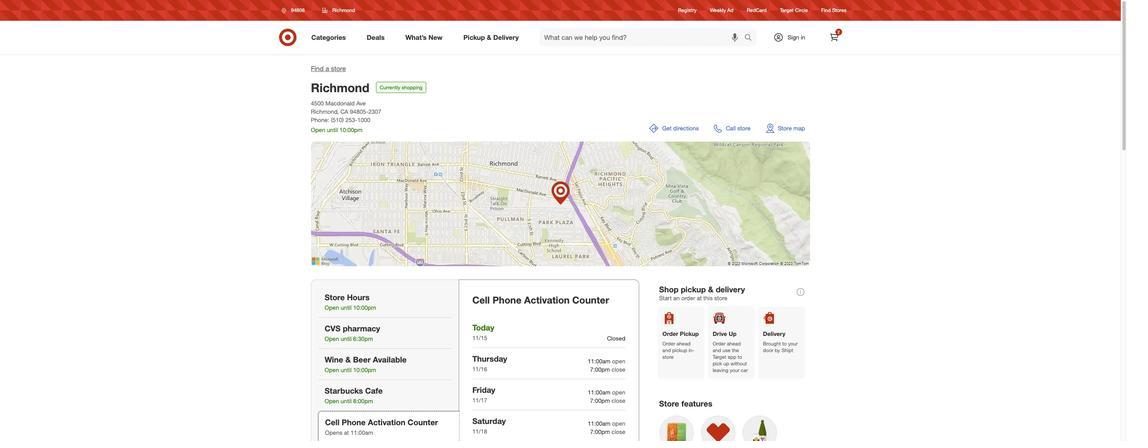 Task type: vqa. For each thing, say whether or not it's contained in the screenshot.
'FIND A STORE' LINK at the left top of page
yes



Task type: describe. For each thing, give the bounding box(es) containing it.
11:00am open 7:00pm close for friday
[[588, 389, 626, 405]]

phone:
[[311, 117, 329, 124]]

saturday
[[473, 417, 506, 426]]

redcard link
[[747, 7, 767, 14]]

registry link
[[678, 7, 697, 14]]

11/17
[[473, 397, 487, 404]]

deals
[[367, 33, 385, 41]]

0 vertical spatial pickup
[[464, 33, 485, 41]]

order pickup order ahead and pickup in- store
[[663, 331, 699, 361]]

open for store hours
[[325, 305, 339, 312]]

what's
[[406, 33, 427, 41]]

6:30pm
[[353, 336, 373, 343]]

store for store hours open until 10:00pm
[[325, 293, 345, 302]]

cvs
[[325, 324, 341, 334]]

11/16
[[473, 366, 487, 373]]

directions
[[674, 125, 699, 132]]

2
[[838, 30, 840, 35]]

store hours open until 10:00pm
[[325, 293, 376, 312]]

weekly ad
[[710, 7, 734, 13]]

wine & beer available open until 10:00pm
[[325, 355, 407, 374]]

in-
[[689, 348, 695, 354]]

your inside drive up order ahead and use the target app to pick up without leaving your car
[[730, 368, 740, 374]]

94806
[[291, 7, 305, 13]]

cell phone activation counter opens at 11:00am
[[325, 418, 438, 437]]

door
[[763, 348, 774, 354]]

order for drive up
[[713, 341, 726, 347]]

categories link
[[304, 28, 356, 47]]

by
[[775, 348, 780, 354]]

weekly
[[710, 7, 726, 13]]

1 horizontal spatial target
[[780, 7, 794, 13]]

without
[[731, 361, 747, 367]]

pick
[[713, 361, 722, 367]]

shipt
[[782, 348, 794, 354]]

today
[[473, 323, 494, 333]]

cell for cell phone activation counter opens at 11:00am
[[325, 418, 340, 428]]

features
[[682, 399, 713, 409]]

cell for cell phone activation counter
[[473, 295, 490, 306]]

weekly ad link
[[710, 7, 734, 14]]

pickup & delivery
[[464, 33, 519, 41]]

sign in
[[788, 34, 806, 41]]

counter for cell phone activation counter opens at 11:00am
[[408, 418, 438, 428]]

activation for cell phone activation counter
[[524, 295, 570, 306]]

open for thursday
[[612, 358, 626, 365]]

find stores
[[822, 7, 847, 13]]

until for store
[[341, 305, 352, 312]]

drive
[[713, 331, 727, 338]]

open for saturday
[[612, 421, 626, 428]]

a
[[326, 64, 329, 73]]

ahead for pickup
[[677, 341, 691, 347]]

until for starbucks
[[341, 398, 352, 405]]

deals link
[[360, 28, 395, 47]]

what's new
[[406, 33, 443, 41]]

pickup inside the order pickup order ahead and pickup in- store
[[680, 331, 699, 338]]

phone for cell phone activation counter opens at 11:00am
[[342, 418, 366, 428]]

what's new link
[[398, 28, 453, 47]]

delivery brought to your door by shipt
[[763, 331, 798, 354]]

target circle
[[780, 7, 808, 13]]

closed
[[607, 335, 626, 342]]

cvs pharmacy open until 6:30pm
[[325, 324, 380, 343]]

4500 macdonald ave richmond, ca 94805-2307 phone: (510) 253-1000 open until 10:00pm
[[311, 100, 381, 134]]

at inside shop pickup & delivery start an order at this store
[[697, 295, 702, 302]]

11:00am for thursday
[[588, 358, 611, 365]]

search button
[[741, 28, 761, 48]]

available
[[373, 355, 407, 365]]

store map button
[[761, 119, 810, 139]]

10:00pm inside wine & beer available open until 10:00pm
[[353, 367, 376, 374]]

11:00am inside cell phone activation counter opens at 11:00am
[[351, 430, 373, 437]]

ad
[[728, 7, 734, 13]]

thursday 11/16
[[473, 354, 507, 373]]

hours
[[347, 293, 370, 302]]

store inside button
[[738, 125, 751, 132]]

richmond button
[[317, 3, 361, 18]]

until inside wine & beer available open until 10:00pm
[[341, 367, 352, 374]]

find for find stores
[[822, 7, 831, 13]]

start
[[659, 295, 672, 302]]

friday
[[473, 386, 495, 395]]

store for store features
[[659, 399, 680, 409]]

friday 11/17
[[473, 386, 495, 404]]

the
[[732, 348, 739, 354]]

to inside the delivery brought to your door by shipt
[[783, 341, 787, 347]]

brought
[[763, 341, 781, 347]]

stores
[[833, 7, 847, 13]]

in
[[801, 34, 806, 41]]

open inside wine & beer available open until 10:00pm
[[325, 367, 339, 374]]

cafe
[[365, 387, 383, 396]]

wine
[[325, 355, 343, 365]]

1000
[[357, 117, 370, 124]]

order
[[682, 295, 696, 302]]

sign
[[788, 34, 799, 41]]

categories
[[311, 33, 346, 41]]

get
[[662, 125, 672, 132]]

find a store
[[311, 64, 346, 73]]

ca
[[341, 108, 348, 115]]

richmond map image
[[311, 142, 810, 267]]

saturday 11/18
[[473, 417, 506, 436]]

redcard
[[747, 7, 767, 13]]

close for saturday
[[612, 429, 626, 436]]

map
[[794, 125, 805, 132]]

10:00pm inside 4500 macdonald ave richmond, ca 94805-2307 phone: (510) 253-1000 open until 10:00pm
[[340, 127, 363, 134]]

app
[[728, 355, 737, 361]]

and for drive
[[713, 348, 721, 354]]

store map
[[778, 125, 805, 132]]

0 horizontal spatial delivery
[[493, 33, 519, 41]]

find stores link
[[822, 7, 847, 14]]

& for delivery
[[487, 33, 492, 41]]

open for starbucks cafe
[[325, 398, 339, 405]]



Task type: locate. For each thing, give the bounding box(es) containing it.
&
[[487, 33, 492, 41], [708, 285, 714, 295], [346, 355, 351, 365]]

target circle link
[[780, 7, 808, 14]]

0 vertical spatial 10:00pm
[[340, 127, 363, 134]]

open down starbucks
[[325, 398, 339, 405]]

target
[[780, 7, 794, 13], [713, 355, 727, 361]]

circle
[[795, 7, 808, 13]]

2 vertical spatial close
[[612, 429, 626, 436]]

ahead up the
[[727, 341, 741, 347]]

open inside "cvs pharmacy open until 6:30pm"
[[325, 336, 339, 343]]

2 and from the left
[[713, 348, 721, 354]]

open
[[612, 358, 626, 365], [612, 389, 626, 396], [612, 421, 626, 428]]

target inside drive up order ahead and use the target app to pick up without leaving your car
[[713, 355, 727, 361]]

2 vertical spatial 10:00pm
[[353, 367, 376, 374]]

open inside store hours open until 10:00pm
[[325, 305, 339, 312]]

11:00am open 7:00pm close for saturday
[[588, 421, 626, 436]]

new
[[429, 33, 443, 41]]

0 horizontal spatial &
[[346, 355, 351, 365]]

pickup
[[681, 285, 706, 295], [673, 348, 687, 354]]

2 vertical spatial 7:00pm
[[590, 429, 610, 436]]

pickup up in-
[[680, 331, 699, 338]]

use
[[723, 348, 731, 354]]

0 vertical spatial find
[[822, 7, 831, 13]]

1 horizontal spatial to
[[783, 341, 787, 347]]

1 11:00am open 7:00pm close from the top
[[588, 358, 626, 374]]

store left the features
[[659, 399, 680, 409]]

phone up "today" on the bottom of page
[[493, 295, 522, 306]]

2307
[[369, 108, 381, 115]]

0 vertical spatial to
[[783, 341, 787, 347]]

0 vertical spatial 7:00pm
[[590, 366, 610, 374]]

currently
[[380, 84, 400, 91]]

find left the stores
[[822, 7, 831, 13]]

store for store map
[[778, 125, 792, 132]]

1 horizontal spatial find
[[822, 7, 831, 13]]

open down cvs
[[325, 336, 339, 343]]

store left hours
[[325, 293, 345, 302]]

0 horizontal spatial and
[[663, 348, 671, 354]]

an
[[674, 295, 680, 302]]

3 close from the top
[[612, 429, 626, 436]]

& inside pickup & delivery link
[[487, 33, 492, 41]]

0 vertical spatial target
[[780, 7, 794, 13]]

richmond up categories link
[[332, 7, 355, 13]]

10:00pm
[[340, 127, 363, 134], [353, 305, 376, 312], [353, 367, 376, 374]]

starbucks
[[325, 387, 363, 396]]

0 horizontal spatial your
[[730, 368, 740, 374]]

0 vertical spatial delivery
[[493, 33, 519, 41]]

1 vertical spatial pickup
[[673, 348, 687, 354]]

2 ahead from the left
[[727, 341, 741, 347]]

10:00pm down hours
[[353, 305, 376, 312]]

until down hours
[[341, 305, 352, 312]]

11:00am open 7:00pm close for thursday
[[588, 358, 626, 374]]

delivery
[[716, 285, 745, 295]]

1 vertical spatial counter
[[408, 418, 438, 428]]

11:00am for saturday
[[588, 421, 611, 428]]

close for thursday
[[612, 366, 626, 374]]

& inside shop pickup & delivery start an order at this store
[[708, 285, 714, 295]]

activation
[[524, 295, 570, 306], [368, 418, 406, 428]]

your up shipt
[[788, 341, 798, 347]]

search
[[741, 34, 761, 42]]

find
[[822, 7, 831, 13], [311, 64, 324, 73]]

ahead inside the order pickup order ahead and pickup in- store
[[677, 341, 691, 347]]

1 horizontal spatial counter
[[573, 295, 609, 306]]

richmond up macdonald on the top of the page
[[311, 80, 370, 95]]

0 horizontal spatial ahead
[[677, 341, 691, 347]]

and left use
[[713, 348, 721, 354]]

thursday
[[473, 354, 507, 364]]

7:00pm for saturday
[[590, 429, 610, 436]]

0 horizontal spatial store
[[325, 293, 345, 302]]

2 close from the top
[[612, 398, 626, 405]]

1 vertical spatial at
[[344, 430, 349, 437]]

What can we help you find? suggestions appear below search field
[[539, 28, 747, 47]]

1 vertical spatial 10:00pm
[[353, 305, 376, 312]]

until inside "cvs pharmacy open until 6:30pm"
[[341, 336, 352, 343]]

1 close from the top
[[612, 366, 626, 374]]

1 vertical spatial open
[[612, 389, 626, 396]]

ahead
[[677, 341, 691, 347], [727, 341, 741, 347]]

3 open from the top
[[612, 421, 626, 428]]

pickup right new
[[464, 33, 485, 41]]

11:00am
[[588, 358, 611, 365], [588, 389, 611, 396], [588, 421, 611, 428], [351, 430, 373, 437]]

store capabilities with hours, vertical tabs tab list
[[311, 280, 459, 442]]

1 vertical spatial close
[[612, 398, 626, 405]]

1 vertical spatial store
[[325, 293, 345, 302]]

this
[[704, 295, 713, 302]]

1 horizontal spatial pickup
[[680, 331, 699, 338]]

store inside shop pickup & delivery start an order at this store
[[715, 295, 728, 302]]

until for cvs
[[341, 336, 352, 343]]

delivery
[[493, 33, 519, 41], [763, 331, 786, 338]]

0 vertical spatial phone
[[493, 295, 522, 306]]

1 vertical spatial &
[[708, 285, 714, 295]]

0 vertical spatial &
[[487, 33, 492, 41]]

0 vertical spatial counter
[[573, 295, 609, 306]]

1 vertical spatial richmond
[[311, 80, 370, 95]]

until down the (510)
[[327, 127, 338, 134]]

counter
[[573, 295, 609, 306], [408, 418, 438, 428]]

pickup & delivery link
[[456, 28, 529, 47]]

1 and from the left
[[663, 348, 671, 354]]

10:00pm inside store hours open until 10:00pm
[[353, 305, 376, 312]]

1 7:00pm from the top
[[590, 366, 610, 374]]

1 horizontal spatial delivery
[[763, 331, 786, 338]]

1 horizontal spatial &
[[487, 33, 492, 41]]

1 vertical spatial delivery
[[763, 331, 786, 338]]

your inside the delivery brought to your door by shipt
[[788, 341, 798, 347]]

at inside cell phone activation counter opens at 11:00am
[[344, 430, 349, 437]]

pickup up 'order'
[[681, 285, 706, 295]]

sign in link
[[767, 28, 819, 47]]

until inside "starbucks cafe open until 8:00pm"
[[341, 398, 352, 405]]

cell phone activation counter
[[473, 295, 609, 306]]

2 horizontal spatial store
[[778, 125, 792, 132]]

1 vertical spatial cell
[[325, 418, 340, 428]]

until inside 4500 macdonald ave richmond, ca 94805-2307 phone: (510) 253-1000 open until 10:00pm
[[327, 127, 338, 134]]

0 vertical spatial activation
[[524, 295, 570, 306]]

4500
[[311, 100, 324, 107]]

2 vertical spatial open
[[612, 421, 626, 428]]

1 vertical spatial find
[[311, 64, 324, 73]]

to up shipt
[[783, 341, 787, 347]]

0 horizontal spatial at
[[344, 430, 349, 437]]

1 vertical spatial 7:00pm
[[590, 398, 610, 405]]

target left circle
[[780, 7, 794, 13]]

currently shopping
[[380, 84, 423, 91]]

get directions link
[[644, 119, 704, 139]]

and for order
[[663, 348, 671, 354]]

3 7:00pm from the top
[[590, 429, 610, 436]]

until down wine
[[341, 367, 352, 374]]

pickup left in-
[[673, 348, 687, 354]]

drive up order ahead and use the target app to pick up without leaving your car
[[713, 331, 748, 374]]

0 vertical spatial store
[[778, 125, 792, 132]]

cell up opens
[[325, 418, 340, 428]]

10:00pm down beer
[[353, 367, 376, 374]]

beer
[[353, 355, 371, 365]]

0 horizontal spatial target
[[713, 355, 727, 361]]

pickup inside shop pickup & delivery start an order at this store
[[681, 285, 706, 295]]

richmond,
[[311, 108, 339, 115]]

0 vertical spatial cell
[[473, 295, 490, 306]]

find left a
[[311, 64, 324, 73]]

until left 6:30pm
[[341, 336, 352, 343]]

get directions
[[662, 125, 699, 132]]

at left the this
[[697, 295, 702, 302]]

shop pickup & delivery start an order at this store
[[659, 285, 745, 302]]

253-
[[346, 117, 358, 124]]

cell up "today" on the bottom of page
[[473, 295, 490, 306]]

& inside wine & beer available open until 10:00pm
[[346, 355, 351, 365]]

1 vertical spatial 11:00am open 7:00pm close
[[588, 389, 626, 405]]

1 horizontal spatial your
[[788, 341, 798, 347]]

target up 'pick'
[[713, 355, 727, 361]]

order inside drive up order ahead and use the target app to pick up without leaving your car
[[713, 341, 726, 347]]

1 open from the top
[[612, 358, 626, 365]]

delivery inside the delivery brought to your door by shipt
[[763, 331, 786, 338]]

up
[[724, 361, 729, 367]]

0 horizontal spatial cell
[[325, 418, 340, 428]]

open up cvs
[[325, 305, 339, 312]]

0 horizontal spatial phone
[[342, 418, 366, 428]]

11:00am open 7:00pm close
[[588, 358, 626, 374], [588, 389, 626, 405], [588, 421, 626, 436]]

phone inside cell phone activation counter opens at 11:00am
[[342, 418, 366, 428]]

2 vertical spatial &
[[346, 355, 351, 365]]

and inside the order pickup order ahead and pickup in- store
[[663, 348, 671, 354]]

7:00pm for thursday
[[590, 366, 610, 374]]

3 11:00am open 7:00pm close from the top
[[588, 421, 626, 436]]

find a store link
[[311, 64, 346, 73]]

activation for cell phone activation counter opens at 11:00am
[[368, 418, 406, 428]]

2 horizontal spatial &
[[708, 285, 714, 295]]

order
[[663, 331, 679, 338], [663, 341, 676, 347], [713, 341, 726, 347]]

at
[[697, 295, 702, 302], [344, 430, 349, 437]]

shopping
[[402, 84, 423, 91]]

0 vertical spatial close
[[612, 366, 626, 374]]

store inside "button"
[[778, 125, 792, 132]]

close for friday
[[612, 398, 626, 405]]

0 horizontal spatial find
[[311, 64, 324, 73]]

0 horizontal spatial activation
[[368, 418, 406, 428]]

find for find a store
[[311, 64, 324, 73]]

shop
[[659, 285, 679, 295]]

1 vertical spatial your
[[730, 368, 740, 374]]

open down wine
[[325, 367, 339, 374]]

7:00pm
[[590, 366, 610, 374], [590, 398, 610, 405], [590, 429, 610, 436]]

1 vertical spatial activation
[[368, 418, 406, 428]]

0 vertical spatial at
[[697, 295, 702, 302]]

ahead up in-
[[677, 341, 691, 347]]

call store button
[[709, 119, 756, 139]]

activation inside cell phone activation counter opens at 11:00am
[[368, 418, 406, 428]]

ahead for up
[[727, 341, 741, 347]]

8:00pm
[[353, 398, 373, 405]]

94806 button
[[276, 3, 314, 18]]

1 horizontal spatial store
[[659, 399, 680, 409]]

1 ahead from the left
[[677, 341, 691, 347]]

until inside store hours open until 10:00pm
[[341, 305, 352, 312]]

0 horizontal spatial counter
[[408, 418, 438, 428]]

pharmacy
[[343, 324, 380, 334]]

10:00pm down 253-
[[340, 127, 363, 134]]

store inside the order pickup order ahead and pickup in- store
[[663, 355, 674, 361]]

until down starbucks
[[341, 398, 352, 405]]

ahead inside drive up order ahead and use the target app to pick up without leaving your car
[[727, 341, 741, 347]]

open for friday
[[612, 389, 626, 396]]

7:00pm for friday
[[590, 398, 610, 405]]

1 vertical spatial phone
[[342, 418, 366, 428]]

1 horizontal spatial activation
[[524, 295, 570, 306]]

11:00am for friday
[[588, 389, 611, 396]]

1 horizontal spatial cell
[[473, 295, 490, 306]]

close
[[612, 366, 626, 374], [612, 398, 626, 405], [612, 429, 626, 436]]

open down phone:
[[311, 127, 325, 134]]

0 horizontal spatial to
[[738, 355, 742, 361]]

to up "without"
[[738, 355, 742, 361]]

pickup inside the order pickup order ahead and pickup in- store
[[673, 348, 687, 354]]

call store
[[726, 125, 751, 132]]

and left in-
[[663, 348, 671, 354]]

starbucks cafe open until 8:00pm
[[325, 387, 383, 405]]

cell
[[473, 295, 490, 306], [325, 418, 340, 428]]

1 horizontal spatial and
[[713, 348, 721, 354]]

store inside store hours open until 10:00pm
[[325, 293, 345, 302]]

0 vertical spatial open
[[612, 358, 626, 365]]

1 vertical spatial target
[[713, 355, 727, 361]]

open for cvs pharmacy
[[325, 336, 339, 343]]

2 7:00pm from the top
[[590, 398, 610, 405]]

opens
[[325, 430, 343, 437]]

counter inside cell phone activation counter opens at 11:00am
[[408, 418, 438, 428]]

2 open from the top
[[612, 389, 626, 396]]

up
[[729, 331, 737, 338]]

store left map
[[778, 125, 792, 132]]

2 vertical spatial store
[[659, 399, 680, 409]]

order for order pickup
[[663, 341, 676, 347]]

today 11/15
[[473, 323, 494, 342]]

car
[[741, 368, 748, 374]]

2 11:00am open 7:00pm close from the top
[[588, 389, 626, 405]]

2 vertical spatial 11:00am open 7:00pm close
[[588, 421, 626, 436]]

until
[[327, 127, 338, 134], [341, 305, 352, 312], [341, 336, 352, 343], [341, 367, 352, 374], [341, 398, 352, 405]]

open
[[311, 127, 325, 134], [325, 305, 339, 312], [325, 336, 339, 343], [325, 367, 339, 374], [325, 398, 339, 405]]

(510)
[[331, 117, 344, 124]]

0 vertical spatial pickup
[[681, 285, 706, 295]]

richmond inside dropdown button
[[332, 7, 355, 13]]

and inside drive up order ahead and use the target app to pick up without leaving your car
[[713, 348, 721, 354]]

at right opens
[[344, 430, 349, 437]]

leaving
[[713, 368, 729, 374]]

open inside "starbucks cafe open until 8:00pm"
[[325, 398, 339, 405]]

0 vertical spatial richmond
[[332, 7, 355, 13]]

cell inside cell phone activation counter opens at 11:00am
[[325, 418, 340, 428]]

open inside 4500 macdonald ave richmond, ca 94805-2307 phone: (510) 253-1000 open until 10:00pm
[[311, 127, 325, 134]]

1 vertical spatial pickup
[[680, 331, 699, 338]]

0 vertical spatial 11:00am open 7:00pm close
[[588, 358, 626, 374]]

pickup
[[464, 33, 485, 41], [680, 331, 699, 338]]

1 vertical spatial to
[[738, 355, 742, 361]]

call
[[726, 125, 736, 132]]

your down "without"
[[730, 368, 740, 374]]

counter for cell phone activation counter
[[573, 295, 609, 306]]

0 horizontal spatial pickup
[[464, 33, 485, 41]]

94805-
[[350, 108, 369, 115]]

& for beer
[[346, 355, 351, 365]]

phone for cell phone activation counter
[[493, 295, 522, 306]]

to inside drive up order ahead and use the target app to pick up without leaving your car
[[738, 355, 742, 361]]

1 horizontal spatial ahead
[[727, 341, 741, 347]]

1 horizontal spatial at
[[697, 295, 702, 302]]

0 vertical spatial your
[[788, 341, 798, 347]]

phone up opens
[[342, 418, 366, 428]]

1 horizontal spatial phone
[[493, 295, 522, 306]]

to
[[783, 341, 787, 347], [738, 355, 742, 361]]



